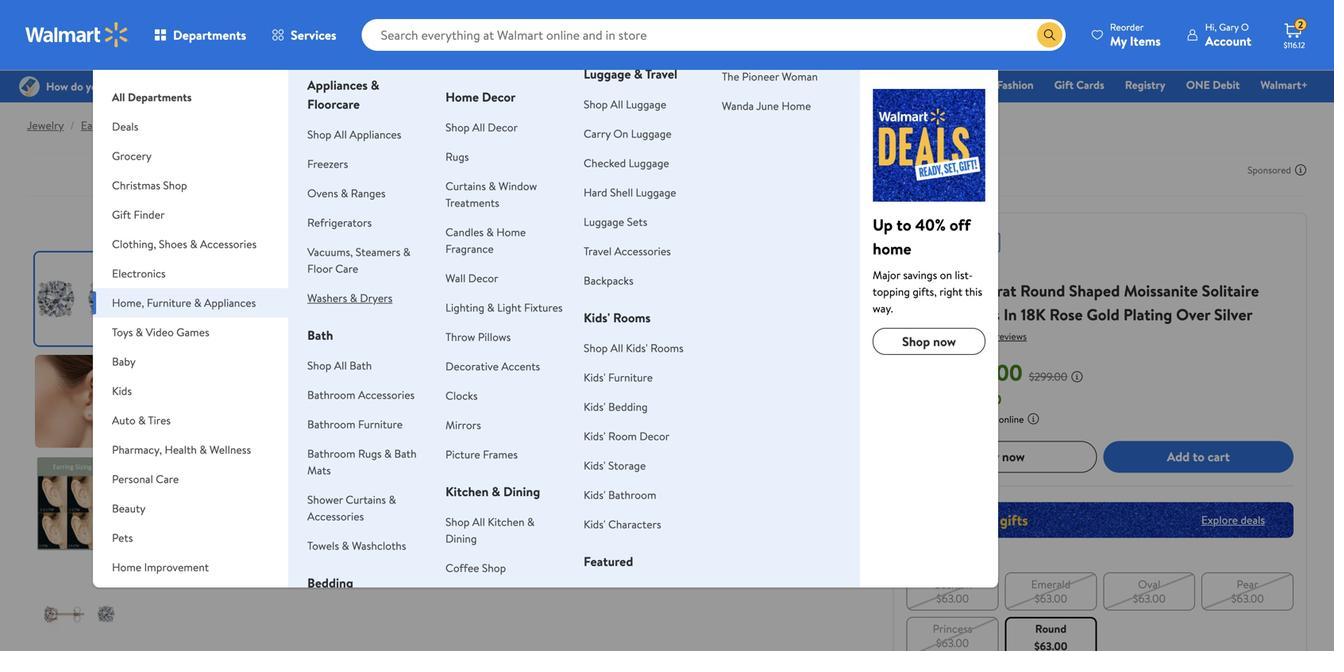 Task type: describe. For each thing, give the bounding box(es) containing it.
$63.00 for emerald $63.00
[[1035, 591, 1068, 606]]

luggage sets
[[584, 214, 648, 230]]

appliances inside appliances & floorcare
[[307, 76, 368, 94]]

gift finder for gift finder link
[[638, 77, 691, 93]]

luggage right on
[[631, 126, 672, 141]]

gift cards
[[1054, 77, 1105, 93]]

0 horizontal spatial bath
[[307, 326, 333, 344]]

up to 40% off home major savings on list- topping gifts, right this way.
[[873, 214, 983, 316]]

cushion
[[933, 576, 972, 592]]

departments button
[[141, 16, 259, 54]]

all for home
[[472, 120, 485, 135]]

bathroom up 'characters'
[[608, 487, 656, 503]]

luggage down gift finder link
[[626, 96, 667, 112]]

1 horizontal spatial travel
[[645, 65, 678, 83]]

the
[[722, 69, 739, 84]]

carat
[[978, 280, 1017, 302]]

curtains & window treatments
[[446, 178, 537, 210]]

hi,
[[1205, 20, 1217, 34]]

jeenmata
[[907, 260, 954, 275]]

now $63.00
[[907, 357, 1023, 388]]

kids' for kids' room decor
[[584, 428, 606, 444]]

pillows
[[478, 329, 511, 345]]

carry on luggage link
[[584, 126, 672, 141]]

care inside "dropdown button"
[[156, 471, 179, 487]]

gold
[[1087, 303, 1120, 326]]

decor right room
[[640, 428, 670, 444]]

shell
[[610, 185, 633, 200]]

pear $63.00
[[1231, 576, 1264, 606]]

cards
[[1076, 77, 1105, 93]]

& left dryers
[[350, 290, 357, 306]]

wellness
[[210, 442, 251, 457]]

grocery & essentials
[[518, 77, 617, 93]]

auto
[[112, 413, 136, 428]]

luggage sets link
[[584, 214, 648, 230]]

& right shoes on the top of the page
[[190, 236, 197, 252]]

grocery for grocery
[[112, 148, 152, 164]]

furniture for bathroom
[[358, 417, 403, 432]]

4 prong 2 carat round shaped moissanite solitaire stud earrings in 18k rose gold plating over silver - image 4 of 5 image
[[35, 560, 128, 651]]

pioneer
[[742, 69, 779, 84]]

rugs inside bathroom rugs & bath mats
[[358, 446, 382, 461]]

shop up rugs link
[[446, 120, 470, 135]]

deals link
[[464, 76, 505, 93]]

jeenmata link
[[907, 260, 954, 275]]

& right towels
[[342, 538, 349, 554]]

2 inside jeenmata 4 prong 2 carat round shaped moissanite solitaire stud earrings in 18k rose gold plating over silver
[[966, 280, 974, 302]]

appliances inside home, furniture & appliances dropdown button
[[204, 295, 256, 311]]

learn more about strikethrough prices image
[[1071, 370, 1084, 383]]

home right "june"
[[782, 98, 811, 114]]

jewelry link
[[27, 118, 64, 133]]

steamers
[[356, 244, 401, 260]]

clothing, shoes & accessories button
[[93, 230, 288, 259]]

gift for gift finder link
[[638, 77, 657, 93]]

& right "toys"
[[136, 324, 143, 340]]

dining inside 'shop all kitchen & dining'
[[446, 531, 477, 546]]

pear
[[1237, 576, 1259, 592]]

earrings link
[[81, 118, 120, 133]]

bathroom furniture
[[307, 417, 403, 432]]

shop up "june"
[[764, 77, 788, 93]]

auto & tires
[[112, 413, 171, 428]]

price when purchased online
[[907, 412, 1024, 426]]

& inside 'shop all kitchen & dining'
[[527, 514, 535, 530]]

june
[[756, 98, 779, 114]]

decorative accents
[[446, 359, 540, 374]]

improvement
[[144, 560, 209, 575]]

registry link
[[1118, 76, 1173, 93]]

4 prong 2 carat round shaped moissanite solitaire stud earrings in 18k rose gold plating over silver - image 1 of 5 image
[[35, 253, 128, 345]]

home up shop all decor
[[446, 88, 479, 106]]

beauty button
[[93, 494, 288, 523]]

search icon image
[[1043, 29, 1056, 41]]

over
[[1176, 303, 1211, 326]]

& inside candles & home fragrance
[[486, 224, 494, 240]]

grocery for grocery & essentials
[[518, 77, 557, 93]]

accessories up bathroom furniture
[[358, 387, 415, 403]]

appliances & floorcare
[[307, 76, 379, 113]]

mirrors
[[446, 417, 481, 433]]

window
[[499, 178, 537, 194]]

this
[[965, 284, 983, 299]]

& left essentials on the left
[[560, 77, 567, 93]]

christmas shop link
[[705, 76, 795, 93]]

all for kids'
[[611, 340, 623, 356]]

home left the fashion
[[947, 77, 976, 93]]

pharmacy, health & wellness button
[[93, 435, 288, 465]]

1 vertical spatial departments
[[128, 89, 192, 105]]

kids button
[[93, 376, 288, 406]]

wall
[[446, 270, 466, 286]]

jewelry / earrings / silver earrings
[[27, 118, 205, 133]]

checked luggage link
[[584, 155, 669, 171]]

1 vertical spatial rooms
[[651, 340, 684, 356]]

off
[[950, 214, 971, 236]]

princess $63.00
[[933, 621, 973, 651]]

& inside dropdown button
[[200, 442, 207, 457]]

legal information image
[[1027, 412, 1040, 425]]

kids' for kids' rooms
[[584, 309, 610, 326]]

kids' up kids' furniture link
[[626, 340, 648, 356]]

home decor
[[446, 88, 516, 106]]

services button
[[259, 16, 349, 54]]

hi, gary o account
[[1205, 20, 1252, 50]]

christmas for christmas shop link
[[712, 77, 761, 93]]

shop inside 'shop all kitchen & dining'
[[446, 514, 470, 530]]

walmart+
[[1261, 77, 1308, 93]]

gift finder for the gift finder dropdown button
[[112, 207, 165, 222]]

bath inside bathroom rugs & bath mats
[[394, 446, 417, 461]]

decor right wall
[[468, 270, 498, 286]]

1 horizontal spatial earrings
[[166, 118, 205, 133]]

fixtures
[[524, 300, 563, 315]]

washers
[[307, 290, 347, 306]]

walmart image
[[25, 22, 129, 48]]

home improvement
[[112, 560, 209, 575]]

reorder my items
[[1110, 20, 1161, 50]]

shower curtains & accessories
[[307, 492, 396, 524]]

carry
[[584, 126, 611, 141]]

baby
[[112, 354, 136, 369]]

& up shop all luggage
[[634, 65, 643, 83]]

christmas shop button
[[93, 171, 288, 200]]

gift cards link
[[1047, 76, 1112, 93]]

light
[[497, 300, 522, 315]]

list-
[[955, 267, 973, 283]]

plating
[[1124, 303, 1173, 326]]

shop all luggage link
[[584, 96, 667, 112]]

toys & video games
[[112, 324, 209, 340]]

treatments
[[446, 195, 499, 210]]

4
[[907, 280, 917, 302]]

& inside shower curtains & accessories
[[389, 492, 396, 508]]

home link
[[940, 76, 983, 93]]

& down the frames in the bottom left of the page
[[492, 483, 500, 500]]

one debit
[[1186, 77, 1240, 93]]

kids' for kids' characters
[[584, 517, 606, 532]]

shop up the freezers link at left
[[307, 127, 332, 142]]

up to sixty percent off deals. shop now. image
[[907, 502, 1294, 538]]

clocks link
[[446, 388, 478, 403]]

1 vertical spatial bath
[[350, 358, 372, 373]]

ovens
[[307, 185, 338, 201]]

shop now link
[[873, 328, 986, 355]]

wall decor link
[[446, 270, 498, 286]]

electronics for "electronics" dropdown button
[[112, 266, 166, 281]]

shop down stud
[[902, 333, 930, 350]]

decor down home decor
[[488, 120, 518, 135]]

home right cozy
[[610, 584, 640, 600]]

0 horizontal spatial travel
[[584, 243, 612, 259]]

one
[[1186, 77, 1210, 93]]

$299.00
[[1029, 369, 1068, 384]]

gift finder button
[[93, 200, 288, 230]]

freezers link
[[307, 156, 348, 172]]

refrigerators
[[307, 215, 372, 230]]

home, furniture & appliances image
[[873, 89, 986, 202]]

deals button
[[93, 112, 288, 141]]

to for 40%
[[897, 214, 912, 236]]

backpacks
[[584, 273, 634, 288]]

kids' furniture link
[[584, 370, 653, 385]]

silver inside jeenmata 4 prong 2 carat round shaped moissanite solitaire stud earrings in 18k rose gold plating over silver
[[1214, 303, 1253, 326]]

toy
[[883, 77, 899, 93]]

grocery button
[[93, 141, 288, 171]]

& inside appliances & floorcare
[[371, 76, 379, 94]]

all up bathroom accessories link
[[334, 358, 347, 373]]

woman
[[782, 69, 818, 84]]

essentials
[[570, 77, 617, 93]]



Task type: vqa. For each thing, say whether or not it's contained in the screenshot.
$63.00 for Pear $63.00
yes



Task type: locate. For each thing, give the bounding box(es) containing it.
luggage up hard shell luggage
[[629, 155, 669, 171]]

1 horizontal spatial to
[[1193, 448, 1205, 465]]

ovens & ranges
[[307, 185, 386, 201]]

Walmart Site-Wide search field
[[362, 19, 1066, 51]]

0 horizontal spatial electronics
[[112, 266, 166, 281]]

0 vertical spatial care
[[335, 261, 358, 276]]

grocery right deals link
[[518, 77, 557, 93]]

earrings up grocery dropdown button at the left of the page
[[166, 118, 205, 133]]

shop all bath link
[[307, 358, 372, 373]]

kitchen inside 'shop all kitchen & dining'
[[488, 514, 525, 530]]

1 horizontal spatial dining
[[503, 483, 540, 500]]

0 vertical spatial christmas
[[712, 77, 761, 93]]

gift finder inside dropdown button
[[112, 207, 165, 222]]

stud
[[907, 303, 939, 326]]

0 horizontal spatial gift finder
[[112, 207, 165, 222]]

/ right earrings link
[[127, 118, 131, 133]]

departments up the all departments link
[[173, 26, 246, 44]]

shower
[[307, 492, 343, 508]]

& right steamers
[[403, 244, 411, 260]]

accessories down sets
[[614, 243, 671, 259]]

appliances up floorcare
[[307, 76, 368, 94]]

0 vertical spatial kitchen
[[446, 483, 489, 500]]

departments inside "popup button"
[[173, 26, 246, 44]]

1 vertical spatial travel
[[584, 243, 612, 259]]

0 horizontal spatial bedding
[[307, 574, 353, 592]]

washers & dryers
[[307, 290, 393, 306]]

home, furniture & appliances
[[112, 295, 256, 311]]

grocery down jewelry / earrings / silver earrings at the left top
[[112, 148, 152, 164]]

bathroom inside bathroom rugs & bath mats
[[307, 446, 355, 461]]

kids' for kids' bathroom
[[584, 487, 606, 503]]

0 vertical spatial rugs
[[446, 149, 469, 164]]

silver down solitaire on the right top of page
[[1214, 303, 1253, 326]]

deals for deals dropdown button
[[112, 119, 138, 134]]

0 vertical spatial 2
[[1298, 18, 1303, 32]]

1 vertical spatial 2
[[966, 280, 974, 302]]

0 vertical spatial to
[[897, 214, 912, 236]]

silver down all departments
[[137, 118, 163, 133]]

kids' left the storage in the left bottom of the page
[[584, 458, 606, 473]]

& up games
[[194, 295, 201, 311]]

& left the window
[[489, 178, 496, 194]]

shop up 'kids' furniture' at left
[[584, 340, 608, 356]]

& down kitchen & dining
[[527, 514, 535, 530]]

2 vertical spatial appliances
[[204, 295, 256, 311]]

bath up shop all bath
[[307, 326, 333, 344]]

0 vertical spatial deals
[[471, 77, 498, 93]]

shop right toy
[[902, 77, 926, 93]]

kids' storage link
[[584, 458, 646, 473]]

gift inside gift finder link
[[638, 77, 657, 93]]

(3.8)
[[958, 330, 976, 343]]

round inside button
[[1035, 621, 1067, 636]]

kids' storage
[[584, 458, 646, 473]]

1 vertical spatial furniture
[[608, 370, 653, 385]]

hard shell luggage link
[[584, 185, 676, 200]]

0 horizontal spatial christmas
[[112, 178, 160, 193]]

purchased
[[954, 412, 997, 426]]

2 horizontal spatial gift
[[1054, 77, 1074, 93]]

buy now button
[[907, 441, 1097, 473]]

& right 'ovens'
[[341, 185, 348, 201]]

0 vertical spatial departments
[[173, 26, 246, 44]]

(3.8) 777 reviews
[[958, 330, 1027, 343]]

$63.00 for now $63.00
[[956, 357, 1023, 388]]

0 vertical spatial electronics
[[809, 77, 863, 93]]

1 vertical spatial deals
[[112, 119, 138, 134]]

freezers
[[307, 156, 348, 172]]

& inside vacuums, steamers & floor care
[[403, 244, 411, 260]]

0 vertical spatial christmas shop
[[712, 77, 788, 93]]

1 vertical spatial gift finder
[[112, 207, 165, 222]]

floorcare
[[307, 95, 360, 113]]

coffee
[[446, 560, 479, 576]]

christmas shop inside christmas shop dropdown button
[[112, 178, 187, 193]]

0 vertical spatial now
[[933, 333, 956, 350]]

& inside bathroom rugs & bath mats
[[384, 446, 392, 461]]

furniture for kids'
[[608, 370, 653, 385]]

$63.00 for cushion $63.00
[[936, 591, 969, 606]]

0 horizontal spatial finder
[[134, 207, 165, 222]]

furniture for home,
[[147, 295, 191, 311]]

gift left cards
[[1054, 77, 1074, 93]]

1 vertical spatial to
[[1193, 448, 1205, 465]]

now left (3.8)
[[933, 333, 956, 350]]

throw pillows link
[[446, 329, 511, 345]]

right
[[940, 284, 963, 299]]

1 horizontal spatial gift finder
[[638, 77, 691, 93]]

curtains inside curtains & window treatments
[[446, 178, 486, 194]]

2 horizontal spatial bath
[[394, 446, 417, 461]]

1 vertical spatial kitchen
[[488, 514, 525, 530]]

$63.00 inside cushion $63.00
[[936, 591, 969, 606]]

shop all luggage
[[584, 96, 667, 112]]

0 vertical spatial curtains
[[446, 178, 486, 194]]

home down curtains & window treatments
[[497, 224, 526, 240]]

0 vertical spatial gift finder
[[638, 77, 691, 93]]

gift finder up clothing,
[[112, 207, 165, 222]]

accents
[[501, 359, 540, 374]]

1 vertical spatial silver
[[1214, 303, 1253, 326]]

0 vertical spatial rooms
[[613, 309, 651, 326]]

0 horizontal spatial deals
[[112, 119, 138, 134]]

all down home decor
[[472, 120, 485, 135]]

christmas inside christmas shop dropdown button
[[112, 178, 160, 193]]

1 horizontal spatial curtains
[[446, 178, 486, 194]]

18k
[[1021, 303, 1046, 326]]

reviews
[[996, 330, 1027, 343]]

777
[[979, 330, 994, 343]]

bath left picture
[[394, 446, 417, 461]]

departments up the silver earrings link on the top of the page
[[128, 89, 192, 105]]

pets
[[112, 530, 133, 546]]

2 vertical spatial bath
[[394, 446, 417, 461]]

deals for deals link
[[471, 77, 498, 93]]

shop all decor
[[446, 120, 518, 135]]

now inside button
[[1002, 448, 1025, 465]]

shop up bathroom accessories link
[[307, 358, 332, 373]]

registry
[[1125, 77, 1166, 93]]

finder up shop all luggage link
[[660, 77, 691, 93]]

accessories down the gift finder dropdown button
[[200, 236, 257, 252]]

one debit link
[[1179, 76, 1247, 93]]

0 vertical spatial round
[[1021, 280, 1065, 302]]

patio & garden button
[[93, 582, 288, 612]]

0 horizontal spatial furniture
[[147, 295, 191, 311]]

0 vertical spatial finder
[[660, 77, 691, 93]]

towels
[[307, 538, 339, 554]]

luggage
[[584, 65, 631, 83], [626, 96, 667, 112], [631, 126, 672, 141], [629, 155, 669, 171], [636, 185, 676, 200], [584, 214, 624, 230]]

kitchen
[[446, 483, 489, 500], [488, 514, 525, 530]]

&
[[634, 65, 643, 83], [371, 76, 379, 94], [560, 77, 567, 93], [489, 178, 496, 194], [341, 185, 348, 201], [486, 224, 494, 240], [190, 236, 197, 252], [403, 244, 411, 260], [350, 290, 357, 306], [194, 295, 201, 311], [487, 300, 495, 315], [136, 324, 143, 340], [138, 413, 146, 428], [200, 442, 207, 457], [384, 446, 392, 461], [492, 483, 500, 500], [389, 492, 396, 508], [527, 514, 535, 530], [342, 538, 349, 554], [139, 589, 147, 604]]

fashion
[[997, 77, 1034, 93]]

rugs down 'bathroom furniture' link
[[358, 446, 382, 461]]

& up "shop all appliances"
[[371, 76, 379, 94]]

all for kitchen
[[472, 514, 485, 530]]

christmas
[[712, 77, 761, 93], [112, 178, 160, 193]]

shop all kitchen & dining link
[[446, 514, 535, 546]]

all for appliances
[[334, 127, 347, 142]]

candles
[[446, 224, 484, 240]]

personal care
[[112, 471, 179, 487]]

to for cart
[[1193, 448, 1205, 465]]

1 vertical spatial electronics
[[112, 266, 166, 281]]

personal care button
[[93, 465, 288, 494]]

home improvement button
[[93, 553, 288, 582]]

2 right the 'right'
[[966, 280, 974, 302]]

towels & washcloths link
[[307, 538, 406, 554]]

video
[[146, 324, 174, 340]]

shop down grocery dropdown button at the left of the page
[[163, 178, 187, 193]]

1 horizontal spatial deals
[[471, 77, 498, 93]]

decor up shop all decor link
[[482, 88, 516, 106]]

0 horizontal spatial earrings
[[81, 118, 120, 133]]

1 horizontal spatial 2
[[1298, 18, 1303, 32]]

1 vertical spatial rugs
[[358, 446, 382, 461]]

dining up the coffee
[[446, 531, 477, 546]]

0 vertical spatial grocery
[[518, 77, 557, 93]]

$63.00 inside princess $63.00
[[936, 635, 969, 651]]

my
[[1110, 32, 1127, 50]]

electronics inside dropdown button
[[112, 266, 166, 281]]

rooms up the shop all kids' rooms
[[613, 309, 651, 326]]

hard
[[584, 185, 607, 200]]

christmas for christmas shop dropdown button
[[112, 178, 160, 193]]

travel up shop all luggage link
[[645, 65, 678, 83]]

bath
[[307, 326, 333, 344], [350, 358, 372, 373], [394, 446, 417, 461]]

auto & tires button
[[93, 406, 288, 435]]

kids' characters
[[584, 517, 661, 532]]

all up kids' furniture link
[[611, 340, 623, 356]]

shop right the coffee
[[482, 560, 506, 576]]

grocery inside grocery dropdown button
[[112, 148, 152, 164]]

deals down all departments
[[112, 119, 138, 134]]

$63.00 inside emerald $63.00
[[1035, 591, 1068, 606]]

1 horizontal spatial gift
[[638, 77, 657, 93]]

bathroom for bathroom accessories
[[307, 387, 355, 403]]

to left cart
[[1193, 448, 1205, 465]]

curtains inside shower curtains & accessories
[[346, 492, 386, 508]]

bathroom rugs & bath mats link
[[307, 446, 417, 478]]

1 vertical spatial christmas
[[112, 178, 160, 193]]

0 vertical spatial dining
[[503, 483, 540, 500]]

& right health
[[200, 442, 207, 457]]

grocery inside "grocery & essentials" link
[[518, 77, 557, 93]]

christmas inside christmas shop link
[[712, 77, 761, 93]]

shop inside dropdown button
[[163, 178, 187, 193]]

1 horizontal spatial finder
[[660, 77, 691, 93]]

1 vertical spatial dining
[[446, 531, 477, 546]]

fashion link
[[990, 76, 1041, 93]]

1 vertical spatial grocery
[[112, 148, 152, 164]]

curtains up treatments
[[446, 178, 486, 194]]

1 vertical spatial round
[[1035, 621, 1067, 636]]

1 horizontal spatial bath
[[350, 358, 372, 373]]

$63.00 for pear $63.00
[[1231, 591, 1264, 606]]

1 vertical spatial finder
[[134, 207, 165, 222]]

0 horizontal spatial dining
[[446, 531, 477, 546]]

1 vertical spatial christmas shop
[[112, 178, 187, 193]]

0 vertical spatial travel
[[645, 65, 678, 83]]

up
[[873, 214, 893, 236]]

deals inside dropdown button
[[112, 119, 138, 134]]

bathroom down shop all bath 'link' in the left bottom of the page
[[307, 387, 355, 403]]

featured
[[584, 553, 633, 570]]

earrings up (3.8)
[[943, 303, 1000, 326]]

care down vacuums,
[[335, 261, 358, 276]]

christmas up clothing,
[[112, 178, 160, 193]]

finder for the gift finder dropdown button
[[134, 207, 165, 222]]

luggage down hard
[[584, 214, 624, 230]]

grocery & essentials link
[[511, 76, 624, 93]]

0 vertical spatial bath
[[307, 326, 333, 344]]

furniture inside dropdown button
[[147, 295, 191, 311]]

lighting & light fixtures link
[[446, 300, 563, 315]]

0 horizontal spatial 2
[[966, 280, 974, 302]]

clocks
[[446, 388, 478, 403]]

home inside dropdown button
[[112, 560, 141, 575]]

rooms up kids' furniture link
[[651, 340, 684, 356]]

christmas shop inside christmas shop link
[[712, 77, 788, 93]]

solitaire
[[1202, 280, 1259, 302]]

electronics link
[[801, 76, 870, 93]]

& left "tires" on the bottom left
[[138, 413, 146, 428]]

gift for the gift finder dropdown button
[[112, 207, 131, 222]]

kids' down "kids' bathroom"
[[584, 517, 606, 532]]

gary
[[1219, 20, 1239, 34]]

bathroom for bathroom furniture
[[307, 417, 355, 432]]

Search search field
[[362, 19, 1066, 51]]

1 horizontal spatial grocery
[[518, 77, 557, 93]]

1 horizontal spatial electronics
[[809, 77, 863, 93]]

4 prong 2 carat round shaped moissanite solitaire stud earrings in 18k rose gold plating over silver - image 3 of 5 image
[[35, 457, 128, 550]]

vacuums,
[[307, 244, 353, 260]]

bedding down towels
[[307, 574, 353, 592]]

finder inside dropdown button
[[134, 207, 165, 222]]

now for buy now
[[1002, 448, 1025, 465]]

luggage right shell
[[636, 185, 676, 200]]

checked
[[584, 155, 626, 171]]

kids
[[112, 383, 132, 399]]

0 vertical spatial silver
[[137, 118, 163, 133]]

bathroom for bathroom rugs & bath mats
[[307, 446, 355, 461]]

all departments
[[112, 89, 192, 105]]

2 vertical spatial furniture
[[358, 417, 403, 432]]

kids' for kids' furniture
[[584, 370, 606, 385]]

0 horizontal spatial grocery
[[112, 148, 152, 164]]

gift finder up shop all luggage link
[[638, 77, 691, 93]]

account
[[1205, 32, 1252, 50]]

1 horizontal spatial bedding
[[608, 399, 648, 415]]

0 vertical spatial bedding
[[608, 399, 648, 415]]

0 horizontal spatial care
[[156, 471, 179, 487]]

0 horizontal spatial now
[[933, 333, 956, 350]]

shop down essentials on the left
[[584, 96, 608, 112]]

wall decor
[[446, 270, 498, 286]]

furniture down the bathroom accessories
[[358, 417, 403, 432]]

home, furniture & appliances button
[[93, 288, 288, 318]]

all down kitchen & dining
[[472, 514, 485, 530]]

2 up $116.12
[[1298, 18, 1303, 32]]

$63.00 for princess $63.00
[[936, 635, 969, 651]]

appliances down appliances & floorcare
[[350, 127, 401, 142]]

christmas shop for christmas shop dropdown button
[[112, 178, 187, 193]]

shape list
[[904, 569, 1297, 651]]

0 horizontal spatial silver
[[137, 118, 163, 133]]

add to cart button
[[1103, 441, 1294, 473]]

round down emerald $63.00
[[1035, 621, 1067, 636]]

bathroom down bathroom accessories link
[[307, 417, 355, 432]]

$63.00 for oval $63.00
[[1133, 591, 1166, 606]]

home
[[873, 237, 912, 260]]

major
[[873, 267, 901, 283]]

jewelry
[[27, 118, 64, 133]]

gift inside gift cards link
[[1054, 77, 1074, 93]]

finder up clothing,
[[134, 207, 165, 222]]

1 vertical spatial care
[[156, 471, 179, 487]]

gift up clothing,
[[112, 207, 131, 222]]

0 horizontal spatial to
[[897, 214, 912, 236]]

1 horizontal spatial rugs
[[446, 149, 469, 164]]

gifts,
[[913, 284, 937, 299]]

1 horizontal spatial furniture
[[358, 417, 403, 432]]

ad disclaimer and feedback image
[[1295, 164, 1307, 176]]

shop up the coffee
[[446, 514, 470, 530]]

electronics left toy
[[809, 77, 863, 93]]

0 horizontal spatial gift
[[112, 207, 131, 222]]

electronics for electronics link at the right of page
[[809, 77, 863, 93]]

1 vertical spatial now
[[1002, 448, 1025, 465]]

home
[[947, 77, 976, 93], [446, 88, 479, 106], [782, 98, 811, 114], [497, 224, 526, 240], [112, 560, 141, 575], [610, 584, 640, 600]]

all up jewelry / earrings / silver earrings at the left top
[[112, 89, 125, 105]]

travel up backpacks
[[584, 243, 612, 259]]

dining down the frames in the bottom left of the page
[[503, 483, 540, 500]]

now for shop now
[[933, 333, 956, 350]]

ranges
[[351, 185, 386, 201]]

bathroom
[[307, 387, 355, 403], [307, 417, 355, 432], [307, 446, 355, 461], [608, 487, 656, 503]]

earrings
[[81, 118, 120, 133], [166, 118, 205, 133], [943, 303, 1000, 326]]

picture
[[446, 447, 480, 462]]

finder for gift finder link
[[660, 77, 691, 93]]

kids' for kids' bedding
[[584, 399, 606, 415]]

& right candles
[[486, 224, 494, 240]]

& right patio
[[139, 589, 147, 604]]

1 horizontal spatial christmas shop
[[712, 77, 788, 93]]

luggage up shop all luggage link
[[584, 65, 631, 83]]

round inside jeenmata 4 prong 2 carat round shaped moissanite solitaire stud earrings in 18k rose gold plating over silver
[[1021, 280, 1065, 302]]

1 horizontal spatial care
[[335, 261, 358, 276]]

room
[[608, 428, 637, 444]]

home inside candles & home fragrance
[[497, 224, 526, 240]]

4 prong 2 carat round shaped moissanite solitaire stud earrings in 18k rose gold plating over silver - image 2 of 5 image
[[35, 355, 128, 448]]

bathroom up mats
[[307, 446, 355, 461]]

1 vertical spatial curtains
[[346, 492, 386, 508]]

bath up bathroom accessories link
[[350, 358, 372, 373]]

1 horizontal spatial /
[[127, 118, 131, 133]]

gift inside dropdown button
[[112, 207, 131, 222]]

candles & home fragrance link
[[446, 224, 526, 257]]

all for luggage
[[611, 96, 623, 112]]

appliances up games
[[204, 295, 256, 311]]

to inside button
[[1193, 448, 1205, 465]]

/ right jewelry
[[70, 118, 74, 133]]

shop all decor link
[[446, 120, 518, 135]]

& inside curtains & window treatments
[[489, 178, 496, 194]]

0 vertical spatial appliances
[[307, 76, 368, 94]]

kitchen down picture
[[446, 483, 489, 500]]

kids' for kids' storage
[[584, 458, 606, 473]]

accessories down shower
[[307, 509, 364, 524]]

shop all appliances link
[[307, 127, 401, 142]]

0 horizontal spatial curtains
[[346, 492, 386, 508]]

accessories inside the clothing, shoes & accessories dropdown button
[[200, 236, 257, 252]]

1 horizontal spatial now
[[1002, 448, 1025, 465]]

christmas shop for christmas shop link
[[712, 77, 788, 93]]

0 vertical spatial furniture
[[147, 295, 191, 311]]

2 horizontal spatial furniture
[[608, 370, 653, 385]]

0 horizontal spatial christmas shop
[[112, 178, 187, 193]]

shop all bath
[[307, 358, 372, 373]]

1 vertical spatial bedding
[[307, 574, 353, 592]]

deals up shop all decor
[[471, 77, 498, 93]]

to inside the up to 40% off home major savings on list- topping gifts, right this way.
[[897, 214, 912, 236]]

kids' down backpacks link
[[584, 309, 610, 326]]

1 vertical spatial appliances
[[350, 127, 401, 142]]

care inside vacuums, steamers & floor care
[[335, 261, 358, 276]]

storage
[[608, 458, 646, 473]]

2 / from the left
[[127, 118, 131, 133]]

pharmacy,
[[112, 442, 162, 457]]

kids' rooms
[[584, 309, 651, 326]]

travel accessories
[[584, 243, 671, 259]]

gift for gift cards link
[[1054, 77, 1074, 93]]

bathroom accessories
[[307, 387, 415, 403]]

furniture up "toys & video games"
[[147, 295, 191, 311]]

shop all kids' rooms
[[584, 340, 684, 356]]

earrings right jewelry link
[[81, 118, 120, 133]]

buy
[[979, 448, 999, 465]]

earrings inside jeenmata 4 prong 2 carat round shaped moissanite solitaire stud earrings in 18k rose gold plating over silver
[[943, 303, 1000, 326]]

0 horizontal spatial rugs
[[358, 446, 382, 461]]

& left light
[[487, 300, 495, 315]]

2 horizontal spatial earrings
[[943, 303, 1000, 326]]

1 horizontal spatial silver
[[1214, 303, 1253, 326]]

shower curtains & accessories link
[[307, 492, 396, 524]]

now right buy
[[1002, 448, 1025, 465]]

gift
[[638, 77, 657, 93], [1054, 77, 1074, 93], [112, 207, 131, 222]]

0 horizontal spatial /
[[70, 118, 74, 133]]

1 / from the left
[[70, 118, 74, 133]]

accessories inside shower curtains & accessories
[[307, 509, 364, 524]]

all inside 'shop all kitchen & dining'
[[472, 514, 485, 530]]

1 horizontal spatial christmas
[[712, 77, 761, 93]]

kids' bathroom
[[584, 487, 656, 503]]



